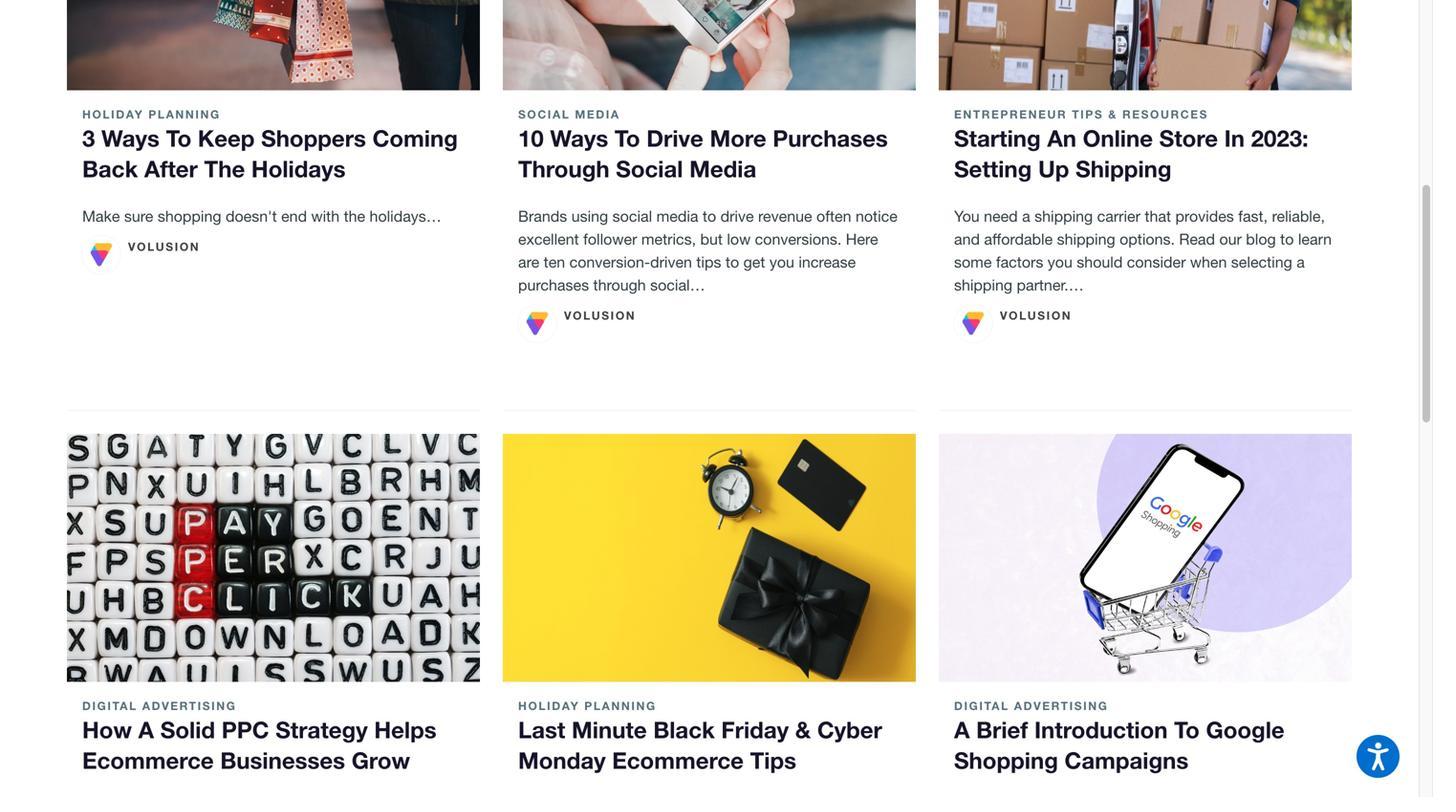 Task type: vqa. For each thing, say whether or not it's contained in the screenshot.
Site Builder
no



Task type: describe. For each thing, give the bounding box(es) containing it.
follower
[[583, 231, 637, 248]]

should
[[1077, 254, 1123, 271]]

often
[[816, 208, 851, 225]]

shopping
[[954, 747, 1058, 774]]

shoppers
[[261, 124, 366, 151]]

0 vertical spatial shipping
[[1035, 208, 1093, 225]]

more
[[710, 124, 766, 151]]

in
[[1224, 124, 1245, 151]]

1 vertical spatial a
[[1297, 254, 1305, 271]]

ways for back
[[101, 124, 160, 151]]

campaigns
[[1065, 747, 1189, 774]]

digital for a
[[954, 699, 1009, 713]]

purchases
[[773, 124, 888, 151]]

up
[[1038, 155, 1069, 182]]

to inside 'you need a shipping carrier that provides fast, reliable, and affordable shipping options. read our blog to learn some factors you should consider when selecting a shipping partner.…'
[[1280, 231, 1294, 248]]

friday
[[721, 716, 789, 743]]

grow
[[352, 747, 410, 774]]

selecting
[[1231, 254, 1292, 271]]

a inside digital advertising how a solid ppc strategy helps ecommerce businesses grow
[[138, 716, 154, 743]]

volusion link for 10 ways to drive more purchases through social media
[[518, 305, 636, 343]]

resources
[[1122, 107, 1208, 121]]

0 vertical spatial social
[[518, 107, 570, 121]]

a brief introduction to google shopping campaigns image
[[939, 434, 1352, 682]]

ways for through
[[550, 124, 608, 151]]

planning for to
[[148, 107, 221, 121]]

a
[[954, 716, 970, 743]]

some
[[954, 254, 992, 271]]

revenue
[[758, 208, 812, 225]]

conversions.
[[755, 231, 842, 248]]

excellent
[[518, 231, 579, 248]]

ten
[[544, 254, 565, 271]]

brief
[[976, 716, 1028, 743]]

& inside the entrepreneur tips & resources starting an online store in 2023: setting up shipping
[[1108, 107, 1118, 121]]

to left the get
[[726, 254, 739, 271]]

sure
[[124, 208, 153, 225]]

monday
[[518, 747, 606, 774]]

but
[[700, 231, 723, 248]]

to inside digital advertising a brief introduction to google shopping campaigns
[[1174, 716, 1200, 743]]

3
[[82, 124, 95, 151]]

starting an online store in 2023: setting up shipping image
[[939, 0, 1352, 90]]

digital advertising a brief introduction to google shopping campaigns
[[954, 699, 1285, 774]]

1 vertical spatial social
[[616, 155, 683, 182]]

notice
[[856, 208, 897, 225]]

using
[[571, 208, 608, 225]]

minute
[[572, 716, 647, 743]]

black
[[653, 716, 715, 743]]

tips inside the entrepreneur tips & resources starting an online store in 2023: setting up shipping
[[1072, 107, 1103, 121]]

ppc
[[222, 716, 269, 743]]

how
[[82, 716, 132, 743]]

0 vertical spatial media
[[575, 107, 620, 121]]

starting
[[954, 124, 1041, 151]]

digital advertising how a solid ppc strategy helps ecommerce businesses grow
[[82, 699, 437, 774]]

how a solid ppc strategy helps ecommerce businesses grow image
[[67, 434, 480, 682]]

affordable
[[984, 231, 1053, 248]]

are
[[518, 254, 539, 271]]

the
[[344, 208, 365, 225]]

businesses
[[220, 747, 345, 774]]

ecommerce inside digital advertising how a solid ppc strategy helps ecommerce businesses grow
[[82, 747, 214, 774]]

social
[[612, 208, 652, 225]]

volusion link for starting an online store in 2023: setting up shipping
[[954, 305, 1072, 343]]

you inside brands using social media to drive revenue often notice excellent follower metrics, but low conversions. here are ten conversion-driven tips to get you increase purchases through social…
[[769, 254, 794, 271]]

low
[[727, 231, 751, 248]]

through
[[518, 155, 610, 182]]

after
[[144, 155, 198, 182]]

you
[[954, 208, 980, 225]]

entrepreneur tips & resources starting an online store in 2023: setting up shipping
[[954, 107, 1308, 182]]

cyber
[[817, 716, 882, 743]]

holiday planning last minute black friday & cyber monday ecommerce tips
[[518, 699, 882, 774]]

1 vertical spatial shipping
[[1057, 231, 1115, 248]]

partner.…
[[1017, 276, 1084, 294]]

brands using social media to drive revenue often notice excellent follower metrics, but low conversions. here are ten conversion-driven tips to get you increase purchases through social…
[[518, 208, 897, 294]]

blog
[[1246, 231, 1276, 248]]

coming
[[372, 124, 458, 151]]

when
[[1190, 254, 1227, 271]]

reliable,
[[1272, 208, 1325, 225]]

social…
[[650, 276, 705, 294]]

store
[[1159, 124, 1218, 151]]

10 ways to drive more purchases through social media image
[[503, 0, 916, 90]]

volusion for media
[[564, 309, 636, 322]]

end
[[281, 208, 307, 225]]

back
[[82, 155, 138, 182]]

driven
[[650, 254, 692, 271]]

shipping
[[1076, 155, 1172, 182]]

0 vertical spatial a
[[1022, 208, 1030, 225]]

doesn't
[[226, 208, 277, 225]]

provides
[[1175, 208, 1234, 225]]



Task type: locate. For each thing, give the bounding box(es) containing it.
0 horizontal spatial you
[[769, 254, 794, 271]]

advertising up introduction
[[1014, 699, 1108, 713]]

holiday inside holiday planning last minute black friday & cyber monday ecommerce tips
[[518, 699, 580, 713]]

introduction
[[1034, 716, 1168, 743]]

tips
[[696, 254, 721, 271]]

social down drive
[[616, 155, 683, 182]]

2 to from the left
[[615, 124, 640, 151]]

solid
[[160, 716, 215, 743]]

factors
[[996, 254, 1043, 271]]

1 vertical spatial holiday
[[518, 699, 580, 713]]

2 you from the left
[[1048, 254, 1072, 271]]

digital for how
[[82, 699, 138, 713]]

planning for black
[[584, 699, 656, 713]]

2 advertising from the left
[[1014, 699, 1108, 713]]

digital
[[82, 699, 138, 713], [954, 699, 1009, 713]]

2 horizontal spatial a
[[1297, 254, 1305, 271]]

0 horizontal spatial planning
[[148, 107, 221, 121]]

you
[[769, 254, 794, 271], [1048, 254, 1072, 271]]

advertising inside digital advertising a brief introduction to google shopping campaigns
[[1014, 699, 1108, 713]]

media down more
[[689, 155, 756, 182]]

ways up through
[[550, 124, 608, 151]]

you up "partner.…"
[[1048, 254, 1072, 271]]

0 horizontal spatial media
[[575, 107, 620, 121]]

shipping
[[1035, 208, 1093, 225], [1057, 231, 1115, 248], [954, 276, 1012, 294]]

1 vertical spatial tips
[[750, 747, 796, 774]]

to left drive
[[615, 124, 640, 151]]

& left cyber
[[795, 716, 811, 743]]

ways
[[101, 124, 160, 151], [550, 124, 608, 151]]

1 horizontal spatial you
[[1048, 254, 1072, 271]]

1 advertising from the left
[[142, 699, 237, 713]]

to for after
[[166, 124, 191, 151]]

1 ecommerce from the left
[[82, 747, 214, 774]]

1 horizontal spatial media
[[689, 155, 756, 182]]

make
[[82, 208, 120, 225]]

consider
[[1127, 254, 1186, 271]]

volusion link down sure
[[82, 236, 200, 274]]

to up after
[[166, 124, 191, 151]]

brands
[[518, 208, 567, 225]]

last
[[518, 716, 565, 743]]

advertising for solid
[[142, 699, 237, 713]]

1 to from the left
[[166, 124, 191, 151]]

a up affordable
[[1022, 208, 1030, 225]]

1 you from the left
[[769, 254, 794, 271]]

1 horizontal spatial digital
[[954, 699, 1009, 713]]

0 horizontal spatial to
[[166, 124, 191, 151]]

0 vertical spatial &
[[1108, 107, 1118, 121]]

1 horizontal spatial to
[[615, 124, 640, 151]]

ecommerce inside holiday planning last minute black friday & cyber monday ecommerce tips
[[612, 747, 744, 774]]

helps
[[374, 716, 437, 743]]

1 horizontal spatial tips
[[1072, 107, 1103, 121]]

digital up the a
[[954, 699, 1009, 713]]

volusion for the
[[128, 240, 200, 254]]

you right the get
[[769, 254, 794, 271]]

online
[[1083, 124, 1153, 151]]

0 horizontal spatial digital
[[82, 699, 138, 713]]

0 horizontal spatial &
[[795, 716, 811, 743]]

2 horizontal spatial volusion
[[1000, 309, 1072, 322]]

shopping
[[158, 208, 221, 225]]

2 vertical spatial a
[[138, 716, 154, 743]]

1 horizontal spatial volusion link
[[518, 305, 636, 343]]

media
[[575, 107, 620, 121], [689, 155, 756, 182]]

and
[[954, 231, 980, 248]]

advertising up solid
[[142, 699, 237, 713]]

0 vertical spatial planning
[[148, 107, 221, 121]]

planning
[[148, 107, 221, 121], [584, 699, 656, 713]]

get
[[743, 254, 765, 271]]

holiday up 3
[[82, 107, 144, 121]]

3 ways to keep shoppers coming back after the holidays image
[[67, 0, 480, 90]]

holiday planning 3 ways to keep shoppers coming back after the holidays
[[82, 107, 458, 182]]

holiday for 3
[[82, 107, 144, 121]]

1 horizontal spatial ways
[[550, 124, 608, 151]]

tips up an
[[1072, 107, 1103, 121]]

digital inside digital advertising how a solid ppc strategy helps ecommerce businesses grow
[[82, 699, 138, 713]]

shipping up should
[[1057, 231, 1115, 248]]

planning inside holiday planning last minute black friday & cyber monday ecommerce tips
[[584, 699, 656, 713]]

volusion link for 3 ways to keep shoppers coming back after the holidays
[[82, 236, 200, 274]]

0 vertical spatial tips
[[1072, 107, 1103, 121]]

holiday for last
[[518, 699, 580, 713]]

purchases
[[518, 276, 589, 294]]

ecommerce down solid
[[82, 747, 214, 774]]

0 horizontal spatial holiday
[[82, 107, 144, 121]]

to
[[166, 124, 191, 151], [615, 124, 640, 151]]

digital up how
[[82, 699, 138, 713]]

that
[[1145, 208, 1171, 225]]

ways inside social media 10 ways to drive more purchases through social media
[[550, 124, 608, 151]]

0 vertical spatial holiday
[[82, 107, 144, 121]]

to left google
[[1174, 716, 1200, 743]]

shipping down some
[[954, 276, 1012, 294]]

volusion link
[[82, 236, 200, 274], [518, 305, 636, 343], [954, 305, 1072, 343]]

fast,
[[1238, 208, 1268, 225]]

2 ways from the left
[[550, 124, 608, 151]]

1 vertical spatial planning
[[584, 699, 656, 713]]

read
[[1179, 231, 1215, 248]]

with
[[311, 208, 339, 225]]

0 horizontal spatial a
[[138, 716, 154, 743]]

to down 'reliable,'
[[1280, 231, 1294, 248]]

make sure shopping doesn't end with the holidays…
[[82, 208, 441, 225]]

2023:
[[1251, 124, 1308, 151]]

1 ways from the left
[[101, 124, 160, 151]]

media
[[656, 208, 698, 225]]

0 horizontal spatial tips
[[750, 747, 796, 774]]

volusion down sure
[[128, 240, 200, 254]]

holiday up last
[[518, 699, 580, 713]]

volusion link down purchases
[[518, 305, 636, 343]]

a right how
[[138, 716, 154, 743]]

ecommerce down black
[[612, 747, 744, 774]]

you need a shipping carrier that provides fast, reliable, and affordable shipping options. read our blog to learn some factors you should consider when selecting a shipping partner.…
[[954, 208, 1332, 294]]

setting
[[954, 155, 1032, 182]]

options.
[[1120, 231, 1175, 248]]

open accessibe: accessibility options, statement and help image
[[1367, 743, 1389, 771]]

0 horizontal spatial volusion link
[[82, 236, 200, 274]]

0 horizontal spatial advertising
[[142, 699, 237, 713]]

to for social
[[615, 124, 640, 151]]

0 horizontal spatial volusion
[[128, 240, 200, 254]]

shipping down up
[[1035, 208, 1093, 225]]

an
[[1047, 124, 1076, 151]]

a down learn
[[1297, 254, 1305, 271]]

google
[[1206, 716, 1285, 743]]

tips down friday
[[750, 747, 796, 774]]

1 vertical spatial &
[[795, 716, 811, 743]]

planning up minute
[[584, 699, 656, 713]]

holidays…
[[370, 208, 441, 225]]

social media 10 ways to drive more purchases through social media
[[518, 107, 888, 182]]

social up 10
[[518, 107, 570, 121]]

1 horizontal spatial social
[[616, 155, 683, 182]]

through
[[593, 276, 646, 294]]

& inside holiday planning last minute black friday & cyber monday ecommerce tips
[[795, 716, 811, 743]]

2 vertical spatial shipping
[[954, 276, 1012, 294]]

ways up back
[[101, 124, 160, 151]]

1 horizontal spatial ecommerce
[[612, 747, 744, 774]]

digital inside digital advertising a brief introduction to google shopping campaigns
[[954, 699, 1009, 713]]

learn
[[1298, 231, 1332, 248]]

our
[[1219, 231, 1242, 248]]

drive
[[646, 124, 703, 151]]

need
[[984, 208, 1018, 225]]

holidays
[[251, 155, 346, 182]]

advertising
[[142, 699, 237, 713], [1014, 699, 1108, 713]]

keep
[[198, 124, 255, 151]]

1 horizontal spatial &
[[1108, 107, 1118, 121]]

& up "online"
[[1108, 107, 1118, 121]]

0 horizontal spatial social
[[518, 107, 570, 121]]

media up through
[[575, 107, 620, 121]]

you inside 'you need a shipping carrier that provides fast, reliable, and affordable shipping options. read our blog to learn some factors you should consider when selecting a shipping partner.…'
[[1048, 254, 1072, 271]]

volusion down "partner.…"
[[1000, 309, 1072, 322]]

planning inside holiday planning 3 ways to keep shoppers coming back after the holidays
[[148, 107, 221, 121]]

planning up the keep on the left
[[148, 107, 221, 121]]

conversion-
[[569, 254, 650, 271]]

tips inside holiday planning last minute black friday & cyber monday ecommerce tips
[[750, 747, 796, 774]]

drive
[[720, 208, 754, 225]]

1 horizontal spatial volusion
[[564, 309, 636, 322]]

1 vertical spatial media
[[689, 155, 756, 182]]

1 digital from the left
[[82, 699, 138, 713]]

advertising inside digital advertising how a solid ppc strategy helps ecommerce businesses grow
[[142, 699, 237, 713]]

social
[[518, 107, 570, 121], [616, 155, 683, 182]]

2 digital from the left
[[954, 699, 1009, 713]]

last minute black friday & cyber monday ecommerce tips image
[[503, 434, 916, 682]]

to up but
[[703, 208, 716, 225]]

entrepreneur
[[954, 107, 1067, 121]]

metrics,
[[641, 231, 696, 248]]

advertising for introduction
[[1014, 699, 1108, 713]]

10
[[518, 124, 544, 151]]

volusion link down "partner.…"
[[954, 305, 1072, 343]]

to inside social media 10 ways to drive more purchases through social media
[[615, 124, 640, 151]]

2 ecommerce from the left
[[612, 747, 744, 774]]

to inside holiday planning 3 ways to keep shoppers coming back after the holidays
[[166, 124, 191, 151]]

ways inside holiday planning 3 ways to keep shoppers coming back after the holidays
[[101, 124, 160, 151]]

carrier
[[1097, 208, 1140, 225]]

1 horizontal spatial holiday
[[518, 699, 580, 713]]

here
[[846, 231, 878, 248]]

the
[[204, 155, 245, 182]]

0 horizontal spatial ways
[[101, 124, 160, 151]]

ecommerce
[[82, 747, 214, 774], [612, 747, 744, 774]]

holiday inside holiday planning 3 ways to keep shoppers coming back after the holidays
[[82, 107, 144, 121]]

1 horizontal spatial a
[[1022, 208, 1030, 225]]

volusion down through
[[564, 309, 636, 322]]

1 horizontal spatial advertising
[[1014, 699, 1108, 713]]

0 horizontal spatial ecommerce
[[82, 747, 214, 774]]

2 horizontal spatial volusion link
[[954, 305, 1072, 343]]

increase
[[799, 254, 856, 271]]

volusion for setting
[[1000, 309, 1072, 322]]

strategy
[[276, 716, 368, 743]]

1 horizontal spatial planning
[[584, 699, 656, 713]]



